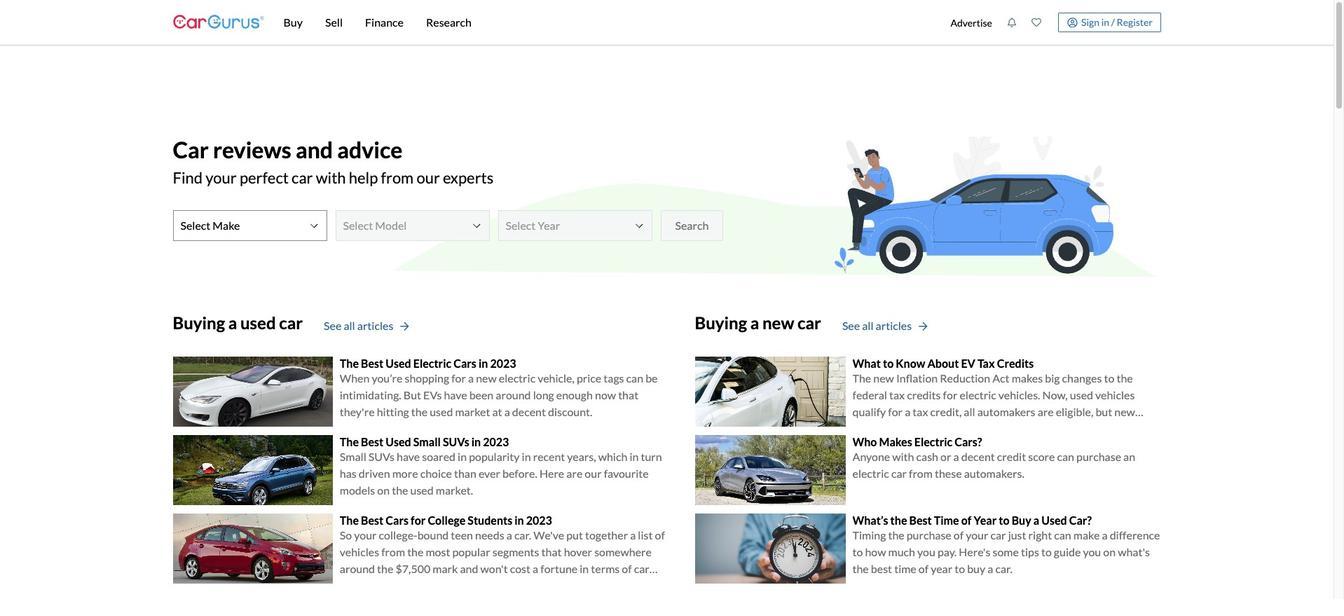 Task type: locate. For each thing, give the bounding box(es) containing it.
electric up the 'shopping' at the left bottom of page
[[413, 357, 452, 370]]

used inside what's the best time of year to buy a used car? timing the purchase of your car just right can make a difference to how much you pay. here's some tips to guide you on what's the best time of year to buy a car.
[[1042, 514, 1067, 527]]

to right tips
[[1042, 545, 1052, 559]]

0 horizontal spatial buying
[[173, 313, 225, 333]]

can right score on the right bottom of page
[[1058, 450, 1075, 463]]

have right evs
[[444, 388, 467, 402]]

0 horizontal spatial articles
[[357, 319, 394, 333]]

small up has
[[340, 450, 367, 463]]

what's the best time of year to buy a used car? image
[[695, 514, 846, 584]]

the inside "the best used small suvs in 2023 small suvs have soared in popularity in recent years, which in turn has driven more choice than ever before. here are our favourite models on the used market."
[[340, 435, 359, 449]]

2 articles from the left
[[876, 319, 912, 333]]

0 vertical spatial are
[[1038, 405, 1054, 419]]

are inside "the best used small suvs in 2023 small suvs have soared in popularity in recent years, which in turn has driven more choice than ever before. here are our favourite models on the used market."
[[567, 467, 583, 480]]

new up been
[[476, 372, 497, 385]]

1 horizontal spatial suvs
[[443, 435, 470, 449]]

segments
[[493, 545, 540, 559]]

2023 up been
[[490, 357, 516, 370]]

1 horizontal spatial see all articles link
[[843, 318, 928, 335]]

1 horizontal spatial that
[[618, 388, 639, 402]]

buying for buying a new car
[[695, 313, 747, 333]]

our left experts
[[417, 169, 440, 187]]

from inside car reviews and advice find your perfect car with help from our experts
[[381, 169, 414, 187]]

the up so
[[340, 514, 359, 527]]

used for you're
[[386, 357, 411, 370]]

1 see all articles link from the left
[[324, 318, 409, 335]]

for right the 'shopping' at the left bottom of page
[[452, 372, 466, 385]]

1 horizontal spatial our
[[585, 467, 602, 480]]

0 horizontal spatial your
[[206, 169, 237, 187]]

your
[[206, 169, 237, 187], [354, 529, 377, 542], [966, 529, 989, 542]]

all up what
[[863, 319, 874, 333]]

what to know about ev tax credits image
[[695, 357, 846, 427]]

articles left arrow right image
[[357, 319, 394, 333]]

who makes electric cars? image
[[695, 435, 846, 505]]

1 horizontal spatial cars
[[454, 357, 477, 370]]

the best used small suvs in 2023 small suvs have soared in popularity in recent years, which in turn has driven more choice than ever before. here are our favourite models on the used market.
[[340, 435, 662, 497]]

car inside 'who makes electric cars? anyone with cash or a decent credit score can purchase an electric car from these automakers.'
[[892, 467, 907, 480]]

are down years,
[[567, 467, 583, 480]]

best inside the best cars for college students in 2023 so your college-bound teen needs a car. we've put together a list of vehicles from the most popular segments that hover somewhere around the $7,500 mark and won't cost a fortune in terms of car insurance.
[[361, 514, 384, 527]]

used down choice
[[411, 484, 434, 497]]

help
[[349, 169, 378, 187]]

all up when
[[344, 319, 355, 333]]

0 horizontal spatial on
[[377, 484, 390, 497]]

2 horizontal spatial electric
[[960, 388, 997, 402]]

what to know about ev tax credits the new inflation reduction act makes big changes to the federal tax credits for electric vehicles. now, used vehicles qualify for a tax credit, all automakers are eligible, but new restrictions limit which vehicles qualify.
[[853, 357, 1136, 435]]

that for tags
[[618, 388, 639, 402]]

buying for buying a used car
[[173, 313, 225, 333]]

2 vertical spatial from
[[382, 545, 405, 559]]

0 vertical spatial car.
[[515, 529, 532, 542]]

2 vertical spatial vehicles
[[340, 545, 379, 559]]

more
[[392, 467, 418, 480]]

purchase for the
[[907, 529, 952, 542]]

1 horizontal spatial on
[[1104, 545, 1116, 559]]

electric up cash
[[915, 435, 953, 449]]

menu
[[944, 3, 1161, 42]]

we've
[[534, 529, 564, 542]]

your inside what's the best time of year to buy a used car? timing the purchase of your car just right can make a difference to how much you pay. here's some tips to guide you on what's the best time of year to buy a car.
[[966, 529, 989, 542]]

1 vertical spatial around
[[340, 562, 375, 576]]

1 vertical spatial suvs
[[369, 450, 395, 463]]

1 horizontal spatial see
[[843, 319, 860, 333]]

best for so
[[361, 514, 384, 527]]

0 horizontal spatial see all articles
[[324, 319, 394, 333]]

can up guide on the bottom
[[1055, 529, 1072, 542]]

1 horizontal spatial with
[[893, 450, 915, 463]]

0 horizontal spatial with
[[316, 169, 346, 187]]

your right so
[[354, 529, 377, 542]]

decent inside 'the best used electric cars in 2023 when you're shopping for a new electric vehicle, price tags can be intimidating. but evs have been around long enough now that they're hitting the used market at a decent discount.'
[[512, 405, 546, 419]]

0 horizontal spatial our
[[417, 169, 440, 187]]

0 horizontal spatial have
[[397, 450, 420, 463]]

best left time at the right bottom
[[910, 514, 932, 527]]

soared
[[422, 450, 456, 463]]

have inside "the best used small suvs in 2023 small suvs have soared in popularity in recent years, which in turn has driven more choice than ever before. here are our favourite models on the used market."
[[397, 450, 420, 463]]

the right changes on the right bottom of the page
[[1117, 372, 1133, 385]]

with inside 'who makes electric cars? anyone with cash or a decent credit score can purchase an electric car from these automakers.'
[[893, 450, 915, 463]]

on inside "the best used small suvs in 2023 small suvs have soared in popularity in recent years, which in turn has driven more choice than ever before. here are our favourite models on the used market."
[[377, 484, 390, 497]]

who
[[853, 435, 877, 449]]

used inside 'the best used electric cars in 2023 when you're shopping for a new electric vehicle, price tags can be intimidating. but evs have been around long enough now that they're hitting the used market at a decent discount.'
[[430, 405, 453, 419]]

market.
[[436, 484, 473, 497]]

used up the best used electric cars in 2023 image
[[240, 313, 276, 333]]

decent down long
[[512, 405, 546, 419]]

in left turn
[[630, 450, 639, 463]]

that for we've
[[542, 545, 562, 559]]

0 horizontal spatial decent
[[512, 405, 546, 419]]

0 vertical spatial tax
[[890, 388, 905, 402]]

qualify
[[853, 405, 886, 419]]

car
[[292, 169, 313, 187], [279, 313, 303, 333], [798, 313, 822, 333], [892, 467, 907, 480], [991, 529, 1006, 542], [634, 562, 650, 576]]

car. up 'segments' at the bottom
[[515, 529, 532, 542]]

that inside 'the best used electric cars in 2023 when you're shopping for a new electric vehicle, price tags can be intimidating. but evs have been around long enough now that they're hitting the used market at a decent discount.'
[[618, 388, 639, 402]]

best up driven
[[361, 435, 384, 449]]

1 vertical spatial with
[[893, 450, 915, 463]]

0 vertical spatial decent
[[512, 405, 546, 419]]

1 vertical spatial 2023
[[483, 435, 509, 449]]

1 vertical spatial buy
[[1012, 514, 1032, 527]]

with down makes
[[893, 450, 915, 463]]

what's the best time of year to buy a used car? link
[[853, 514, 1092, 527]]

of
[[962, 514, 972, 527], [655, 529, 665, 542], [954, 529, 964, 542], [622, 562, 632, 576], [919, 562, 929, 576]]

2023 inside 'the best used electric cars in 2023 when you're shopping for a new electric vehicle, price tags can be intimidating. but evs have been around long enough now that they're hitting the used market at a decent discount.'
[[490, 357, 516, 370]]

1 vertical spatial cars
[[386, 514, 409, 527]]

buy up just
[[1012, 514, 1032, 527]]

from inside the best cars for college students in 2023 so your college-bound teen needs a car. we've put together a list of vehicles from the most popular segments that hover somewhere around the $7,500 mark and won't cost a fortune in terms of car insurance.
[[382, 545, 405, 559]]

0 vertical spatial buy
[[284, 15, 303, 29]]

0 vertical spatial electric
[[499, 372, 536, 385]]

and inside car reviews and advice find your perfect car with help from our experts
[[296, 136, 333, 163]]

in up been
[[479, 357, 488, 370]]

purchase inside 'who makes electric cars? anyone with cash or a decent credit score can purchase an electric car from these automakers.'
[[1077, 450, 1122, 463]]

0 vertical spatial vehicles
[[1096, 388, 1135, 402]]

menu bar
[[264, 0, 944, 45]]

electric inside what to know about ev tax credits the new inflation reduction act makes big changes to the federal tax credits for electric vehicles. now, used vehicles qualify for a tax credit, all automakers are eligible, but new restrictions limit which vehicles qualify.
[[960, 388, 997, 402]]

tax
[[890, 388, 905, 402], [913, 405, 929, 419]]

2 vertical spatial can
[[1055, 529, 1072, 542]]

experts
[[443, 169, 494, 187]]

menu containing sign in / register
[[944, 3, 1161, 42]]

the best cars for college students in 2023 link
[[340, 514, 552, 527]]

0 vertical spatial around
[[496, 388, 531, 402]]

1 vertical spatial used
[[386, 435, 411, 449]]

which inside "the best used small suvs in 2023 small suvs have soared in popularity in recent years, which in turn has driven more choice than ever before. here are our favourite models on the used market."
[[599, 450, 628, 463]]

see all articles up what
[[843, 319, 912, 333]]

can left be
[[627, 372, 644, 385]]

1 vertical spatial electric
[[960, 388, 997, 402]]

1 see from the left
[[324, 319, 342, 333]]

new
[[763, 313, 795, 333], [476, 372, 497, 385], [874, 372, 895, 385], [1115, 405, 1136, 419]]

2 vertical spatial 2023
[[526, 514, 552, 527]]

used inside "the best used small suvs in 2023 small suvs have soared in popularity in recent years, which in turn has driven more choice than ever before. here are our favourite models on the used market."
[[386, 435, 411, 449]]

purchase down time at the right bottom
[[907, 529, 952, 542]]

the inside the best cars for college students in 2023 so your college-bound teen needs a car. we've put together a list of vehicles from the most popular segments that hover somewhere around the $7,500 mark and won't cost a fortune in terms of car insurance.
[[340, 514, 359, 527]]

0 horizontal spatial purchase
[[907, 529, 952, 542]]

used inside 'the best used electric cars in 2023 when you're shopping for a new electric vehicle, price tags can be intimidating. but evs have been around long enough now that they're hitting the used market at a decent discount.'
[[386, 357, 411, 370]]

car reviews and advice find your perfect car with help from our experts
[[173, 136, 494, 187]]

0 vertical spatial with
[[316, 169, 346, 187]]

on left what's
[[1104, 545, 1116, 559]]

0 horizontal spatial all
[[344, 319, 355, 333]]

to left buy
[[955, 562, 965, 576]]

car. down some in the right bottom of the page
[[996, 562, 1013, 576]]

in left /
[[1102, 16, 1110, 28]]

who makes electric cars? anyone with cash or a decent credit score can purchase an electric car from these automakers.
[[853, 435, 1136, 480]]

around up insurance. at the left of the page
[[340, 562, 375, 576]]

vehicles up but
[[1096, 388, 1135, 402]]

from
[[381, 169, 414, 187], [909, 467, 933, 480], [382, 545, 405, 559]]

see all articles link up what
[[843, 318, 928, 335]]

1 vertical spatial tax
[[913, 405, 929, 419]]

cars?
[[955, 435, 983, 449]]

0 horizontal spatial electric
[[499, 372, 536, 385]]

2023 up popularity
[[483, 435, 509, 449]]

electric inside 'who makes electric cars? anyone with cash or a decent credit score can purchase an electric car from these automakers.'
[[915, 435, 953, 449]]

used
[[240, 313, 276, 333], [1070, 388, 1094, 402], [430, 405, 453, 419], [411, 484, 434, 497]]

used up you're
[[386, 357, 411, 370]]

2 see from the left
[[843, 319, 860, 333]]

2023 inside "the best used small suvs in 2023 small suvs have soared in popularity in recent years, which in turn has driven more choice than ever before. here are our favourite models on the used market."
[[483, 435, 509, 449]]

tips
[[1022, 545, 1040, 559]]

with left the 'help'
[[316, 169, 346, 187]]

vehicles inside the best cars for college students in 2023 so your college-bound teen needs a car. we've put together a list of vehicles from the most popular segments that hover somewhere around the $7,500 mark and won't cost a fortune in terms of car insurance.
[[340, 545, 379, 559]]

best inside 'the best used electric cars in 2023 when you're shopping for a new electric vehicle, price tags can be intimidating. but evs have been around long enough now that they're hitting the used market at a decent discount.'
[[361, 357, 384, 370]]

on inside what's the best time of year to buy a used car? timing the purchase of your car just right can make a difference to how much you pay. here's some tips to guide you on what's the best time of year to buy a car.
[[1104, 545, 1116, 559]]

1 horizontal spatial decent
[[962, 450, 995, 463]]

1 see all articles from the left
[[324, 319, 394, 333]]

sell button
[[314, 0, 354, 45]]

2 see all articles from the left
[[843, 319, 912, 333]]

all for buying a used car
[[344, 319, 355, 333]]

0 vertical spatial on
[[377, 484, 390, 497]]

the for the best used electric cars in 2023 when you're shopping for a new electric vehicle, price tags can be intimidating. but evs have been around long enough now that they're hitting the used market at a decent discount.
[[340, 357, 359, 370]]

2023
[[490, 357, 516, 370], [483, 435, 509, 449], [526, 514, 552, 527]]

on down driven
[[377, 484, 390, 497]]

1 vertical spatial electric
[[915, 435, 953, 449]]

0 vertical spatial and
[[296, 136, 333, 163]]

best inside "the best used small suvs in 2023 small suvs have soared in popularity in recent years, which in turn has driven more choice than ever before. here are our favourite models on the used market."
[[361, 435, 384, 449]]

1 vertical spatial which
[[599, 450, 628, 463]]

which inside what to know about ev tax credits the new inflation reduction act makes big changes to the federal tax credits for electric vehicles. now, used vehicles qualify for a tax credit, all automakers are eligible, but new restrictions limit which vehicles qualify.
[[936, 422, 965, 435]]

just
[[1009, 529, 1027, 542]]

from down college-
[[382, 545, 405, 559]]

1 horizontal spatial are
[[1038, 405, 1054, 419]]

1 horizontal spatial have
[[444, 388, 467, 402]]

from down cash
[[909, 467, 933, 480]]

1 vertical spatial can
[[1058, 450, 1075, 463]]

1 vertical spatial have
[[397, 450, 420, 463]]

the best used small suvs in 2023 link
[[340, 435, 509, 449]]

0 horizontal spatial vehicles
[[340, 545, 379, 559]]

our inside car reviews and advice find your perfect car with help from our experts
[[417, 169, 440, 187]]

1 vertical spatial car.
[[996, 562, 1013, 576]]

1 horizontal spatial car.
[[996, 562, 1013, 576]]

from right the 'help'
[[381, 169, 414, 187]]

0 horizontal spatial car.
[[515, 529, 532, 542]]

so
[[340, 529, 352, 542]]

to
[[883, 357, 894, 370], [1105, 372, 1115, 385], [999, 514, 1010, 527], [853, 545, 863, 559], [1042, 545, 1052, 559], [955, 562, 965, 576]]

bound
[[418, 529, 449, 542]]

1 buying from the left
[[173, 313, 225, 333]]

decent inside 'who makes electric cars? anyone with cash or a decent credit score can purchase an electric car from these automakers.'
[[962, 450, 995, 463]]

1 horizontal spatial buy
[[1012, 514, 1032, 527]]

you
[[918, 545, 936, 559], [1084, 545, 1102, 559]]

at
[[493, 405, 502, 419]]

your inside car reviews and advice find your perfect car with help from our experts
[[206, 169, 237, 187]]

0 vertical spatial from
[[381, 169, 414, 187]]

search
[[676, 219, 709, 232]]

cash
[[917, 450, 939, 463]]

the inside what to know about ev tax credits the new inflation reduction act makes big changes to the federal tax credits for electric vehicles. now, used vehicles qualify for a tax credit, all automakers are eligible, but new restrictions limit which vehicles qualify.
[[853, 372, 872, 385]]

hover
[[564, 545, 592, 559]]

1 vertical spatial vehicles
[[967, 422, 1007, 435]]

2023 for the best used electric cars in 2023
[[490, 357, 516, 370]]

see up when
[[324, 319, 342, 333]]

0 horizontal spatial that
[[542, 545, 562, 559]]

the up insurance. at the left of the page
[[377, 562, 394, 576]]

finance
[[365, 15, 404, 29]]

and down popular
[[460, 562, 478, 576]]

see for buying a new car
[[843, 319, 860, 333]]

articles left arrow right icon
[[876, 319, 912, 333]]

the down more
[[392, 484, 408, 497]]

vehicles down automakers
[[967, 422, 1007, 435]]

suvs up driven
[[369, 450, 395, 463]]

the best used small suvs in 2023 image
[[173, 435, 333, 505]]

2 buying from the left
[[695, 313, 747, 333]]

cars up college-
[[386, 514, 409, 527]]

0 horizontal spatial buy
[[284, 15, 303, 29]]

1 vertical spatial from
[[909, 467, 933, 480]]

college
[[428, 514, 466, 527]]

on
[[377, 484, 390, 497], [1104, 545, 1116, 559]]

buy inside what's the best time of year to buy a used car? timing the purchase of your car just right can make a difference to how much you pay. here's some tips to guide you on what's the best time of year to buy a car.
[[1012, 514, 1032, 527]]

electric down anyone
[[853, 467, 890, 480]]

buy left the sell
[[284, 15, 303, 29]]

1 horizontal spatial around
[[496, 388, 531, 402]]

for
[[452, 372, 466, 385], [943, 388, 958, 402], [889, 405, 903, 419], [411, 514, 426, 527]]

0 horizontal spatial are
[[567, 467, 583, 480]]

articles
[[357, 319, 394, 333], [876, 319, 912, 333]]

our inside "the best used small suvs in 2023 small suvs have soared in popularity in recent years, which in turn has driven more choice than ever before. here are our favourite models on the used market."
[[585, 467, 602, 480]]

that
[[618, 388, 639, 402], [542, 545, 562, 559]]

0 vertical spatial that
[[618, 388, 639, 402]]

0 horizontal spatial cars
[[386, 514, 409, 527]]

used down evs
[[430, 405, 453, 419]]

register
[[1117, 16, 1153, 28]]

best up you're
[[361, 357, 384, 370]]

articles for buying a new car
[[876, 319, 912, 333]]

tax down inflation
[[890, 388, 905, 402]]

find
[[173, 169, 203, 187]]

you left 'pay.'
[[918, 545, 936, 559]]

time
[[895, 562, 917, 576]]

difference
[[1110, 529, 1161, 542]]

1 vertical spatial purchase
[[907, 529, 952, 542]]

decent down cars?
[[962, 450, 995, 463]]

who makes electric cars? link
[[853, 435, 983, 449]]

have
[[444, 388, 467, 402], [397, 450, 420, 463]]

0 horizontal spatial you
[[918, 545, 936, 559]]

1 horizontal spatial articles
[[876, 319, 912, 333]]

0 vertical spatial small
[[413, 435, 441, 449]]

best
[[871, 562, 893, 576]]

1 articles from the left
[[357, 319, 394, 333]]

finance button
[[354, 0, 415, 45]]

in inside 'the best used electric cars in 2023 when you're shopping for a new electric vehicle, price tags can be intimidating. but evs have been around long enough now that they're hitting the used market at a decent discount.'
[[479, 357, 488, 370]]

small up soared
[[413, 435, 441, 449]]

0 horizontal spatial see all articles link
[[324, 318, 409, 335]]

hitting
[[377, 405, 409, 419]]

1 vertical spatial are
[[567, 467, 583, 480]]

see all articles link for buying a new car
[[843, 318, 928, 335]]

2023 up we've
[[526, 514, 552, 527]]

1 horizontal spatial which
[[936, 422, 965, 435]]

used down changes on the right bottom of the page
[[1070, 388, 1094, 402]]

1 horizontal spatial vehicles
[[967, 422, 1007, 435]]

put
[[567, 529, 583, 542]]

the up much
[[889, 529, 905, 542]]

electric down reduction
[[960, 388, 997, 402]]

1 vertical spatial our
[[585, 467, 602, 480]]

0 vertical spatial can
[[627, 372, 644, 385]]

big
[[1046, 372, 1060, 385]]

your right find
[[206, 169, 237, 187]]

electric up long
[[499, 372, 536, 385]]

our
[[417, 169, 440, 187], [585, 467, 602, 480]]

0 horizontal spatial and
[[296, 136, 333, 163]]

1 horizontal spatial and
[[460, 562, 478, 576]]

the down what
[[853, 372, 872, 385]]

see for buying a used car
[[324, 319, 342, 333]]

0 vertical spatial used
[[386, 357, 411, 370]]

and left advice
[[296, 136, 333, 163]]

around up 'at' at the left bottom of page
[[496, 388, 531, 402]]

can inside 'who makes electric cars? anyone with cash or a decent credit score can purchase an electric car from these automakers.'
[[1058, 450, 1075, 463]]

buy
[[284, 15, 303, 29], [1012, 514, 1032, 527]]

have up more
[[397, 450, 420, 463]]

evs
[[424, 388, 442, 402]]

the down the they're
[[340, 435, 359, 449]]

purchase left an
[[1077, 450, 1122, 463]]

0 vertical spatial cars
[[454, 357, 477, 370]]

1 horizontal spatial electric
[[915, 435, 953, 449]]

2 see all articles link from the left
[[843, 318, 928, 335]]

2 vertical spatial electric
[[853, 467, 890, 480]]

0 vertical spatial our
[[417, 169, 440, 187]]

car inside car reviews and advice find your perfect car with help from our experts
[[292, 169, 313, 187]]

1 horizontal spatial electric
[[853, 467, 890, 480]]

sign in / register menu item
[[1049, 13, 1161, 32]]

for up bound
[[411, 514, 426, 527]]

now
[[595, 388, 616, 402]]

0 horizontal spatial electric
[[413, 357, 452, 370]]

cars up been
[[454, 357, 477, 370]]

1 vertical spatial on
[[1104, 545, 1116, 559]]

used
[[386, 357, 411, 370], [386, 435, 411, 449], [1042, 514, 1067, 527]]

0 horizontal spatial which
[[599, 450, 628, 463]]

the up when
[[340, 357, 359, 370]]

0 horizontal spatial see
[[324, 319, 342, 333]]

which up favourite
[[599, 450, 628, 463]]

1 horizontal spatial buying
[[695, 313, 747, 333]]

that inside the best cars for college students in 2023 so your college-bound teen needs a car. we've put together a list of vehicles from the most popular segments that hover somewhere around the $7,500 mark and won't cost a fortune in terms of car insurance.
[[542, 545, 562, 559]]

buying a new car
[[695, 313, 822, 333]]

insurance.
[[340, 579, 390, 592]]

0 vertical spatial electric
[[413, 357, 452, 370]]

2 vertical spatial used
[[1042, 514, 1067, 527]]

menu bar containing buy
[[264, 0, 944, 45]]

1 horizontal spatial see all articles
[[843, 319, 912, 333]]

$7,500
[[396, 562, 431, 576]]

vehicles
[[1096, 388, 1135, 402], [967, 422, 1007, 435], [340, 545, 379, 559]]

used up right
[[1042, 514, 1067, 527]]

for inside 'the best used electric cars in 2023 when you're shopping for a new electric vehicle, price tags can be intimidating. but evs have been around long enough now that they're hitting the used market at a decent discount.'
[[452, 372, 466, 385]]

in up popularity
[[472, 435, 481, 449]]

see all articles for buying a new car
[[843, 319, 912, 333]]

qualify.
[[1009, 422, 1044, 435]]

discount.
[[548, 405, 593, 419]]

purchase for can
[[1077, 450, 1122, 463]]

the inside 'the best used electric cars in 2023 when you're shopping for a new electric vehicle, price tags can be intimidating. but evs have been around long enough now that they're hitting the used market at a decent discount.'
[[340, 357, 359, 370]]

used down hitting
[[386, 435, 411, 449]]

see all articles left arrow right image
[[324, 319, 394, 333]]

suvs up soared
[[443, 435, 470, 449]]

buy inside dropdown button
[[284, 15, 303, 29]]

see up what
[[843, 319, 860, 333]]

1 vertical spatial decent
[[962, 450, 995, 463]]

see all articles
[[324, 319, 394, 333], [843, 319, 912, 333]]

choice
[[420, 467, 452, 480]]

in down hover
[[580, 562, 589, 576]]

1 horizontal spatial all
[[863, 319, 874, 333]]

all
[[344, 319, 355, 333], [863, 319, 874, 333], [964, 405, 976, 419]]

purchase inside what's the best time of year to buy a used car? timing the purchase of your car just right can make a difference to how much you pay. here's some tips to guide you on what's the best time of year to buy a car.
[[907, 529, 952, 542]]

2 horizontal spatial your
[[966, 529, 989, 542]]

fortune
[[541, 562, 578, 576]]

our down years,
[[585, 467, 602, 480]]

the down the but
[[411, 405, 428, 419]]

you down make
[[1084, 545, 1102, 559]]

tax up limit
[[913, 405, 929, 419]]

around inside the best cars for college students in 2023 so your college-bound teen needs a car. we've put together a list of vehicles from the most popular segments that hover somewhere around the $7,500 mark and won't cost a fortune in terms of car insurance.
[[340, 562, 375, 576]]

vehicles down so
[[340, 545, 379, 559]]

best for you're
[[361, 357, 384, 370]]

see all articles link up when
[[324, 318, 409, 335]]

car. inside the best cars for college students in 2023 so your college-bound teen needs a car. we've put together a list of vehicles from the most popular segments that hover somewhere around the $7,500 mark and won't cost a fortune in terms of car insurance.
[[515, 529, 532, 542]]



Task type: describe. For each thing, give the bounding box(es) containing it.
to right year
[[999, 514, 1010, 527]]

user icon image
[[1068, 17, 1078, 28]]

advertise link
[[944, 3, 1000, 42]]

saved cars image
[[1032, 18, 1042, 27]]

terms
[[591, 562, 620, 576]]

together
[[585, 529, 628, 542]]

the inside "the best used small suvs in 2023 small suvs have soared in popularity in recent years, which in turn has driven more choice than ever before. here are our favourite models on the used market."
[[392, 484, 408, 497]]

see all articles for buying a used car
[[324, 319, 394, 333]]

list
[[638, 529, 653, 542]]

the best cars for college students in 2023 image
[[173, 514, 333, 584]]

sell
[[325, 15, 343, 29]]

research button
[[415, 0, 483, 45]]

sign
[[1082, 16, 1100, 28]]

what's
[[1118, 545, 1151, 559]]

popular
[[453, 545, 491, 559]]

some
[[993, 545, 1019, 559]]

shopping
[[405, 372, 449, 385]]

for up "credit,"
[[943, 388, 958, 402]]

a inside what to know about ev tax credits the new inflation reduction act makes big changes to the federal tax credits for electric vehicles. now, used vehicles qualify for a tax credit, all automakers are eligible, but new restrictions limit which vehicles qualify.
[[905, 405, 911, 419]]

perfect
[[240, 169, 289, 187]]

in up before.
[[522, 450, 531, 463]]

a inside 'who makes electric cars? anyone with cash or a decent credit score can purchase an electric car from these automakers.'
[[954, 450, 960, 463]]

the left 'best'
[[853, 562, 869, 576]]

arrow right image
[[401, 322, 409, 332]]

mark
[[433, 562, 458, 576]]

car. inside what's the best time of year to buy a used car? timing the purchase of your car just right can make a difference to how much you pay. here's some tips to guide you on what's the best time of year to buy a car.
[[996, 562, 1013, 576]]

somewhere
[[595, 545, 652, 559]]

car?
[[1070, 514, 1092, 527]]

credits
[[907, 388, 941, 402]]

2023 for the best used small suvs in 2023
[[483, 435, 509, 449]]

the best used electric cars in 2023 image
[[173, 357, 333, 427]]

in right the students
[[515, 514, 524, 527]]

the right what's
[[891, 514, 908, 527]]

credit
[[998, 450, 1027, 463]]

can inside 'the best used electric cars in 2023 when you're shopping for a new electric vehicle, price tags can be intimidating. but evs have been around long enough now that they're hitting the used market at a decent discount.'
[[627, 372, 644, 385]]

the inside what to know about ev tax credits the new inflation reduction act makes big changes to the federal tax credits for electric vehicles. now, used vehicles qualify for a tax credit, all automakers are eligible, but new restrictions limit which vehicles qualify.
[[1117, 372, 1133, 385]]

1 you from the left
[[918, 545, 936, 559]]

needs
[[475, 529, 505, 542]]

0 horizontal spatial suvs
[[369, 450, 395, 463]]

cargurus logo homepage link link
[[173, 2, 264, 42]]

with inside car reviews and advice find your perfect car with help from our experts
[[316, 169, 346, 187]]

research
[[426, 15, 472, 29]]

to right what
[[883, 357, 894, 370]]

makes
[[1012, 372, 1043, 385]]

been
[[470, 388, 494, 402]]

cargurus logo homepage link image
[[173, 2, 264, 42]]

to right changes on the right bottom of the page
[[1105, 372, 1115, 385]]

now,
[[1043, 388, 1068, 402]]

best for suvs
[[361, 435, 384, 449]]

federal
[[853, 388, 888, 402]]

vehicles.
[[999, 388, 1041, 402]]

make
[[1074, 529, 1100, 542]]

have inside 'the best used electric cars in 2023 when you're shopping for a new electric vehicle, price tags can be intimidating. but evs have been around long enough now that they're hitting the used market at a decent discount.'
[[444, 388, 467, 402]]

sign in / register
[[1082, 16, 1153, 28]]

these
[[935, 467, 962, 480]]

2 horizontal spatial vehicles
[[1096, 388, 1135, 402]]

automakers
[[978, 405, 1036, 419]]

0 vertical spatial suvs
[[443, 435, 470, 449]]

articles for buying a used car
[[357, 319, 394, 333]]

1 vertical spatial small
[[340, 450, 367, 463]]

year
[[974, 514, 997, 527]]

arrow right image
[[919, 322, 928, 332]]

be
[[646, 372, 658, 385]]

eligible,
[[1056, 405, 1094, 419]]

much
[[889, 545, 916, 559]]

market
[[455, 405, 490, 419]]

the inside 'the best used electric cars in 2023 when you're shopping for a new electric vehicle, price tags can be intimidating. but evs have been around long enough now that they're hitting the used market at a decent discount.'
[[411, 405, 428, 419]]

car inside the best cars for college students in 2023 so your college-bound teen needs a car. we've put together a list of vehicles from the most popular segments that hover somewhere around the $7,500 mark and won't cost a fortune in terms of car insurance.
[[634, 562, 650, 576]]

cars inside the best cars for college students in 2023 so your college-bound teen needs a car. we've put together a list of vehicles from the most popular segments that hover somewhere around the $7,500 mark and won't cost a fortune in terms of car insurance.
[[386, 514, 409, 527]]

the for the best used small suvs in 2023 small suvs have soared in popularity in recent years, which in turn has driven more choice than ever before. here are our favourite models on the used market.
[[340, 435, 359, 449]]

how
[[865, 545, 887, 559]]

intimidating.
[[340, 388, 402, 402]]

before.
[[503, 467, 538, 480]]

the best used electric cars in 2023 when you're shopping for a new electric vehicle, price tags can be intimidating. but evs have been around long enough now that they're hitting the used market at a decent discount.
[[340, 357, 658, 419]]

the best used electric cars in 2023 link
[[340, 357, 516, 370]]

the for the best cars for college students in 2023 so your college-bound teen needs a car. we've put together a list of vehicles from the most popular segments that hover somewhere around the $7,500 mark and won't cost a fortune in terms of car insurance.
[[340, 514, 359, 527]]

open notifications image
[[1007, 18, 1017, 27]]

1 horizontal spatial small
[[413, 435, 441, 449]]

all for buying a new car
[[863, 319, 874, 333]]

to left how
[[853, 545, 863, 559]]

they're
[[340, 405, 375, 419]]

tags
[[604, 372, 624, 385]]

used inside "the best used small suvs in 2023 small suvs have soared in popularity in recent years, which in turn has driven more choice than ever before. here are our favourite models on the used market."
[[411, 484, 434, 497]]

what's
[[853, 514, 889, 527]]

driven
[[359, 467, 390, 480]]

the best cars for college students in 2023 so your college-bound teen needs a car. we've put together a list of vehicles from the most popular segments that hover somewhere around the $7,500 mark and won't cost a fortune in terms of car insurance.
[[340, 514, 665, 592]]

best inside what's the best time of year to buy a used car? timing the purchase of your car just right can make a difference to how much you pay. here's some tips to guide you on what's the best time of year to buy a car.
[[910, 514, 932, 527]]

around inside 'the best used electric cars in 2023 when you're shopping for a new electric vehicle, price tags can be intimidating. but evs have been around long enough now that they're hitting the used market at a decent discount.'
[[496, 388, 531, 402]]

models
[[340, 484, 375, 497]]

electric inside 'the best used electric cars in 2023 when you're shopping for a new electric vehicle, price tags can be intimidating. but evs have been around long enough now that they're hitting the used market at a decent discount.'
[[413, 357, 452, 370]]

advice
[[337, 136, 403, 163]]

all inside what to know about ev tax credits the new inflation reduction act makes big changes to the federal tax credits for electric vehicles. now, used vehicles qualify for a tax credit, all automakers are eligible, but new restrictions limit which vehicles qualify.
[[964, 405, 976, 419]]

college-
[[379, 529, 418, 542]]

in inside menu item
[[1102, 16, 1110, 28]]

used inside what to know about ev tax credits the new inflation reduction act makes big changes to the federal tax credits for electric vehicles. now, used vehicles qualify for a tax credit, all automakers are eligible, but new restrictions limit which vehicles qualify.
[[1070, 388, 1094, 402]]

car
[[173, 136, 209, 163]]

see all articles link for buying a used car
[[324, 318, 409, 335]]

what
[[853, 357, 881, 370]]

reviews
[[213, 136, 291, 163]]

restrictions
[[853, 422, 909, 435]]

cars inside 'the best used electric cars in 2023 when you're shopping for a new electric vehicle, price tags can be intimidating. but evs have been around long enough now that they're hitting the used market at a decent discount.'
[[454, 357, 477, 370]]

from inside 'who makes electric cars? anyone with cash or a decent credit score can purchase an electric car from these automakers.'
[[909, 467, 933, 480]]

what to know about ev tax credits link
[[853, 357, 1034, 370]]

long
[[533, 388, 554, 402]]

score
[[1029, 450, 1055, 463]]

right
[[1029, 529, 1053, 542]]

can inside what's the best time of year to buy a used car? timing the purchase of your car just right can make a difference to how much you pay. here's some tips to guide you on what's the best time of year to buy a car.
[[1055, 529, 1072, 542]]

ev
[[962, 357, 976, 370]]

when
[[340, 372, 370, 385]]

tax
[[978, 357, 995, 370]]

favourite
[[604, 467, 649, 480]]

/
[[1112, 16, 1115, 28]]

here
[[540, 467, 565, 480]]

you're
[[372, 372, 403, 385]]

pay.
[[938, 545, 957, 559]]

1 horizontal spatial tax
[[913, 405, 929, 419]]

time
[[934, 514, 960, 527]]

new up "what to know about ev tax credits" 'image'
[[763, 313, 795, 333]]

your inside the best cars for college students in 2023 so your college-bound teen needs a car. we've put together a list of vehicles from the most popular segments that hover somewhere around the $7,500 mark and won't cost a fortune in terms of car insurance.
[[354, 529, 377, 542]]

makes
[[880, 435, 913, 449]]

for up restrictions in the right of the page
[[889, 405, 903, 419]]

reduction
[[940, 372, 991, 385]]

know
[[896, 357, 926, 370]]

new inside 'the best used electric cars in 2023 when you're shopping for a new electric vehicle, price tags can be intimidating. but evs have been around long enough now that they're hitting the used market at a decent discount.'
[[476, 372, 497, 385]]

what's the best time of year to buy a used car? timing the purchase of your car just right can make a difference to how much you pay. here's some tips to guide you on what's the best time of year to buy a car.
[[853, 514, 1161, 576]]

new up federal
[[874, 372, 895, 385]]

vehicle,
[[538, 372, 575, 385]]

2023 inside the best cars for college students in 2023 so your college-bound teen needs a car. we've put together a list of vehicles from the most popular segments that hover somewhere around the $7,500 mark and won't cost a fortune in terms of car insurance.
[[526, 514, 552, 527]]

recent
[[533, 450, 565, 463]]

and inside the best cars for college students in 2023 so your college-bound teen needs a car. we've put together a list of vehicles from the most popular segments that hover somewhere around the $7,500 mark and won't cost a fortune in terms of car insurance.
[[460, 562, 478, 576]]

electric inside 'the best used electric cars in 2023 when you're shopping for a new electric vehicle, price tags can be intimidating. but evs have been around long enough now that they're hitting the used market at a decent discount.'
[[499, 372, 536, 385]]

won't
[[481, 562, 508, 576]]

for inside the best cars for college students in 2023 so your college-bound teen needs a car. we've put together a list of vehicles from the most popular segments that hover somewhere around the $7,500 mark and won't cost a fortune in terms of car insurance.
[[411, 514, 426, 527]]

used for suvs
[[386, 435, 411, 449]]

but
[[1096, 405, 1113, 419]]

teen
[[451, 529, 473, 542]]

buy button
[[272, 0, 314, 45]]

enough
[[557, 388, 593, 402]]

but
[[404, 388, 421, 402]]

the up $7,500
[[407, 545, 424, 559]]

buy
[[968, 562, 986, 576]]

2 you from the left
[[1084, 545, 1102, 559]]

credit,
[[931, 405, 962, 419]]

anyone
[[853, 450, 891, 463]]

car inside what's the best time of year to buy a used car? timing the purchase of your car just right can make a difference to how much you pay. here's some tips to guide you on what's the best time of year to buy a car.
[[991, 529, 1006, 542]]

electric inside 'who makes electric cars? anyone with cash or a decent credit score can purchase an electric car from these automakers.'
[[853, 467, 890, 480]]

in up than
[[458, 450, 467, 463]]

new right but
[[1115, 405, 1136, 419]]

are inside what to know about ev tax credits the new inflation reduction act makes big changes to the federal tax credits for electric vehicles. now, used vehicles qualify for a tax credit, all automakers are eligible, but new restrictions limit which vehicles qualify.
[[1038, 405, 1054, 419]]



Task type: vqa. For each thing, say whether or not it's contained in the screenshot.
limit in the right of the page
yes



